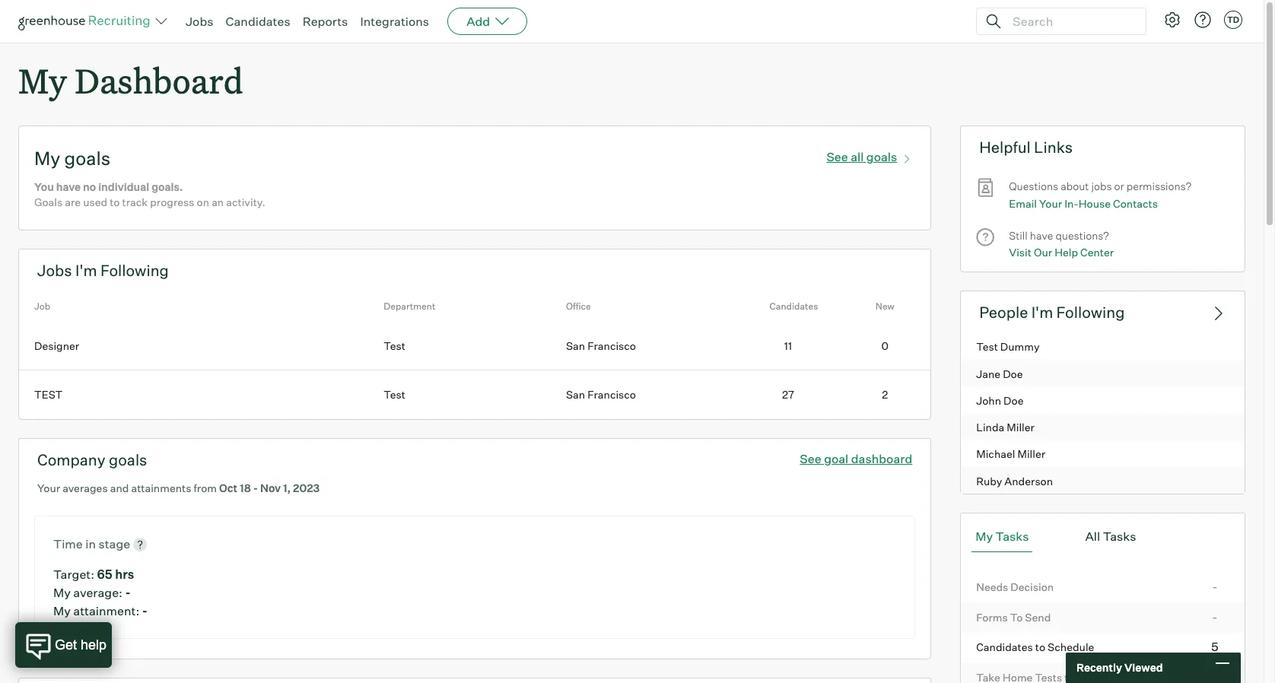 Task type: describe. For each thing, give the bounding box(es) containing it.
test for 11
[[384, 339, 406, 352]]

target: 65 hrs my average: - my attainment: -
[[53, 567, 148, 619]]

michael
[[977, 448, 1016, 461]]

ruby anderson link
[[962, 467, 1246, 494]]

averages
[[63, 482, 108, 495]]

dummy
[[1001, 341, 1040, 354]]

in
[[85, 537, 96, 552]]

reports link
[[303, 14, 348, 29]]

track
[[122, 196, 148, 209]]

65
[[97, 567, 113, 583]]

following for people i'm following
[[1057, 303, 1126, 322]]

jane
[[977, 368, 1001, 380]]

see goal dashboard
[[800, 451, 913, 466]]

dashboard
[[852, 451, 913, 466]]

ruby
[[977, 475, 1003, 488]]

your inside questions about jobs or permissions? email your in-house contacts
[[1040, 197, 1063, 210]]

i'm for people
[[1032, 303, 1054, 322]]

miller for michael miller
[[1018, 448, 1046, 461]]

see all goals
[[827, 149, 898, 164]]

forms
[[977, 611, 1009, 624]]

i'm for jobs
[[75, 261, 97, 280]]

0
[[882, 339, 889, 352]]

you
[[34, 181, 54, 194]]

2 link
[[840, 371, 931, 419]]

candidates to schedule
[[977, 641, 1095, 654]]

0 link
[[840, 322, 931, 371]]

used
[[83, 196, 107, 209]]

francisco for 27
[[588, 388, 636, 401]]

see for company goals
[[800, 451, 822, 466]]

td button
[[1222, 8, 1246, 32]]

jobs for jobs i'm following
[[37, 261, 72, 280]]

add
[[467, 14, 490, 29]]

doe for john doe
[[1004, 394, 1024, 407]]

email
[[1010, 197, 1038, 210]]

our
[[1035, 246, 1053, 259]]

and
[[110, 482, 129, 495]]

visit
[[1010, 246, 1032, 259]]

all tasks
[[1086, 529, 1137, 544]]

san for 27
[[566, 388, 586, 401]]

company
[[37, 450, 106, 470]]

progress
[[150, 196, 195, 209]]

1 vertical spatial candidates
[[770, 301, 819, 312]]

activity.
[[226, 196, 266, 209]]

questions?
[[1056, 229, 1110, 242]]

john doe link
[[962, 387, 1246, 414]]

email your in-house contacts link
[[1010, 195, 1159, 212]]

designer link
[[19, 322, 384, 371]]

jobs for jobs link
[[186, 14, 214, 29]]

are
[[65, 196, 81, 209]]

san francisco for 11
[[566, 339, 636, 352]]

time
[[53, 537, 83, 552]]

average:
[[73, 586, 123, 601]]

helpful
[[980, 138, 1031, 157]]

Search text field
[[1010, 10, 1133, 32]]

goals for company goals
[[109, 450, 147, 470]]

my tasks
[[976, 529, 1030, 544]]

18
[[240, 482, 251, 495]]

goals
[[34, 196, 63, 209]]

jane doe link
[[962, 360, 1246, 387]]

anderson
[[1005, 475, 1054, 488]]

john doe
[[977, 394, 1024, 407]]

my for my goals
[[34, 147, 60, 170]]

jobs link
[[186, 14, 214, 29]]

san francisco for 27
[[566, 388, 636, 401]]

needs decision
[[977, 581, 1055, 594]]

all tasks button
[[1082, 522, 1141, 553]]

11 link
[[749, 322, 840, 371]]

attainment:
[[73, 604, 140, 619]]

on
[[197, 196, 209, 209]]

recently
[[1077, 662, 1123, 675]]

have for goals
[[56, 181, 81, 194]]

have for help
[[1031, 229, 1054, 242]]

schedule
[[1048, 641, 1095, 654]]

new
[[876, 301, 895, 312]]

test dummy
[[977, 341, 1040, 354]]

john
[[977, 394, 1002, 407]]

still
[[1010, 229, 1028, 242]]

helpful links
[[980, 138, 1074, 157]]

tasks for all tasks
[[1104, 529, 1137, 544]]

from
[[194, 482, 217, 495]]

people i'm following
[[980, 303, 1126, 322]]

candidates for candidates "link"
[[226, 14, 291, 29]]

my for my tasks
[[976, 529, 994, 544]]

jobs i'm following
[[37, 261, 169, 280]]

no
[[83, 181, 96, 194]]

individual
[[98, 181, 149, 194]]

see all goals link
[[827, 146, 916, 165]]

to
[[1011, 611, 1023, 624]]

francisco for 11
[[588, 339, 636, 352]]

forms to send
[[977, 611, 1052, 624]]

test link
[[19, 371, 384, 419]]

jobs
[[1092, 180, 1113, 193]]

greenhouse recruiting image
[[18, 12, 155, 30]]

target:
[[53, 567, 95, 583]]

configure image
[[1164, 11, 1182, 29]]

integrations
[[360, 14, 429, 29]]

questions about jobs or permissions? email your in-house contacts
[[1010, 180, 1192, 210]]

needs
[[977, 581, 1009, 594]]



Task type: locate. For each thing, give the bounding box(es) containing it.
td
[[1228, 14, 1240, 25]]

see goal dashboard link
[[800, 451, 913, 466]]

your down company
[[37, 482, 60, 495]]

0 vertical spatial your
[[1040, 197, 1063, 210]]

tab list
[[972, 522, 1235, 553]]

attainments
[[131, 482, 191, 495]]

to down send
[[1036, 641, 1046, 654]]

house
[[1079, 197, 1112, 210]]

following down 'track' in the top left of the page
[[100, 261, 169, 280]]

time in
[[53, 537, 99, 552]]

ruby anderson
[[977, 475, 1054, 488]]

candidates up '11' 'link'
[[770, 301, 819, 312]]

0 vertical spatial doe
[[1004, 368, 1024, 380]]

2 horizontal spatial candidates
[[977, 641, 1034, 654]]

to
[[110, 196, 120, 209], [1036, 641, 1046, 654]]

miller
[[1007, 421, 1035, 434], [1018, 448, 1046, 461]]

0 vertical spatial i'm
[[75, 261, 97, 280]]

1 vertical spatial francisco
[[588, 388, 636, 401]]

1 horizontal spatial jobs
[[186, 14, 214, 29]]

1 vertical spatial doe
[[1004, 394, 1024, 407]]

miller up michael miller
[[1007, 421, 1035, 434]]

still have questions? visit our help center
[[1010, 229, 1115, 259]]

0 horizontal spatial have
[[56, 181, 81, 194]]

your left in-
[[1040, 197, 1063, 210]]

1 vertical spatial your
[[37, 482, 60, 495]]

job
[[34, 301, 50, 312]]

2 tasks from the left
[[1104, 529, 1137, 544]]

company goals
[[37, 450, 147, 470]]

27
[[783, 388, 795, 401]]

in-
[[1065, 197, 1079, 210]]

2 san from the top
[[566, 388, 586, 401]]

linda miller link
[[962, 414, 1246, 441]]

see left all
[[827, 149, 849, 164]]

1 vertical spatial i'm
[[1032, 303, 1054, 322]]

goals right all
[[867, 149, 898, 164]]

0 horizontal spatial to
[[110, 196, 120, 209]]

francisco
[[588, 339, 636, 352], [588, 388, 636, 401]]

candidates
[[226, 14, 291, 29], [770, 301, 819, 312], [977, 641, 1034, 654]]

test
[[34, 388, 63, 401]]

visit our help center link
[[1010, 245, 1115, 262]]

goals up and
[[109, 450, 147, 470]]

1 san from the top
[[566, 339, 586, 352]]

my tasks button
[[972, 522, 1033, 553]]

goal
[[825, 451, 849, 466]]

0 horizontal spatial see
[[800, 451, 822, 466]]

1 vertical spatial miller
[[1018, 448, 1046, 461]]

have inside you have no individual goals. goals are used to track progress on an activity.
[[56, 181, 81, 194]]

linda
[[977, 421, 1005, 434]]

nov
[[260, 482, 281, 495]]

jobs up the job
[[37, 261, 72, 280]]

to down individual
[[110, 196, 120, 209]]

my goals
[[34, 147, 111, 170]]

0 vertical spatial candidates
[[226, 14, 291, 29]]

tasks
[[996, 529, 1030, 544], [1104, 529, 1137, 544]]

0 vertical spatial to
[[110, 196, 120, 209]]

1 horizontal spatial have
[[1031, 229, 1054, 242]]

people i'm following link
[[961, 291, 1246, 333]]

0 horizontal spatial jobs
[[37, 261, 72, 280]]

your averages and attainments from oct 18 - nov 1, 2023
[[37, 482, 320, 495]]

1 san francisco from the top
[[566, 339, 636, 352]]

questions
[[1010, 180, 1059, 193]]

1 vertical spatial to
[[1036, 641, 1046, 654]]

hrs
[[115, 567, 134, 583]]

1 vertical spatial following
[[1057, 303, 1126, 322]]

5
[[1212, 640, 1219, 655]]

goals up no
[[64, 147, 111, 170]]

tasks for my tasks
[[996, 529, 1030, 544]]

all
[[851, 149, 864, 164]]

-
[[253, 482, 258, 495], [1213, 579, 1218, 595], [125, 586, 131, 601], [142, 604, 148, 619], [1213, 610, 1218, 625]]

0 vertical spatial miller
[[1007, 421, 1035, 434]]

linda miller
[[977, 421, 1035, 434]]

miller for linda miller
[[1007, 421, 1035, 434]]

candidates for candidates to schedule
[[977, 641, 1034, 654]]

following up test dummy link
[[1057, 303, 1126, 322]]

about
[[1061, 180, 1090, 193]]

1 horizontal spatial following
[[1057, 303, 1126, 322]]

designer
[[34, 339, 79, 352]]

jane doe
[[977, 368, 1024, 380]]

all
[[1086, 529, 1101, 544]]

center
[[1081, 246, 1115, 259]]

1 vertical spatial san francisco
[[566, 388, 636, 401]]

my dashboard
[[18, 58, 243, 103]]

0 vertical spatial san
[[566, 339, 586, 352]]

2023
[[293, 482, 320, 495]]

to inside you have no individual goals. goals are used to track progress on an activity.
[[110, 196, 120, 209]]

1 horizontal spatial see
[[827, 149, 849, 164]]

send
[[1026, 611, 1052, 624]]

department
[[384, 301, 436, 312]]

2 francisco from the top
[[588, 388, 636, 401]]

0 horizontal spatial following
[[100, 261, 169, 280]]

goals.
[[152, 181, 183, 194]]

following for jobs i'm following
[[100, 261, 169, 280]]

have up our on the right top of page
[[1031, 229, 1054, 242]]

following
[[100, 261, 169, 280], [1057, 303, 1126, 322]]

i'm
[[75, 261, 97, 280], [1032, 303, 1054, 322]]

tasks right all
[[1104, 529, 1137, 544]]

permissions?
[[1127, 180, 1192, 193]]

0 horizontal spatial i'm
[[75, 261, 97, 280]]

miller up anderson
[[1018, 448, 1046, 461]]

1 tasks from the left
[[996, 529, 1030, 544]]

1 horizontal spatial your
[[1040, 197, 1063, 210]]

0 horizontal spatial candidates
[[226, 14, 291, 29]]

doe right jane
[[1004, 368, 1024, 380]]

links
[[1035, 138, 1074, 157]]

1 vertical spatial jobs
[[37, 261, 72, 280]]

0 vertical spatial francisco
[[588, 339, 636, 352]]

1 francisco from the top
[[588, 339, 636, 352]]

michael miller link
[[962, 441, 1246, 467]]

1 vertical spatial san
[[566, 388, 586, 401]]

san for 11
[[566, 339, 586, 352]]

test
[[384, 339, 406, 352], [977, 341, 999, 354], [384, 388, 406, 401]]

have inside 'still have questions? visit our help center'
[[1031, 229, 1054, 242]]

candidates right jobs link
[[226, 14, 291, 29]]

your
[[1040, 197, 1063, 210], [37, 482, 60, 495]]

tab list containing my tasks
[[972, 522, 1235, 553]]

goals for my goals
[[64, 147, 111, 170]]

2 vertical spatial candidates
[[977, 641, 1034, 654]]

1,
[[283, 482, 291, 495]]

1 vertical spatial see
[[800, 451, 822, 466]]

office
[[566, 301, 591, 312]]

see for my goals
[[827, 149, 849, 164]]

dashboard
[[75, 58, 243, 103]]

integrations link
[[360, 14, 429, 29]]

0 vertical spatial following
[[100, 261, 169, 280]]

candidates down forms to send
[[977, 641, 1034, 654]]

1 horizontal spatial to
[[1036, 641, 1046, 654]]

tasks up the needs decision
[[996, 529, 1030, 544]]

contacts
[[1114, 197, 1159, 210]]

goals inside see all goals link
[[867, 149, 898, 164]]

reports
[[303, 14, 348, 29]]

stage
[[99, 537, 130, 552]]

an
[[212, 196, 224, 209]]

test dummy link
[[962, 333, 1246, 360]]

have up are on the left of the page
[[56, 181, 81, 194]]

0 vertical spatial have
[[56, 181, 81, 194]]

test for 27
[[384, 388, 406, 401]]

jobs left candidates "link"
[[186, 14, 214, 29]]

2 san francisco from the top
[[566, 388, 636, 401]]

you have no individual goals. goals are used to track progress on an activity.
[[34, 181, 266, 209]]

1 horizontal spatial i'm
[[1032, 303, 1054, 322]]

doe right 'john'
[[1004, 394, 1024, 407]]

1 horizontal spatial tasks
[[1104, 529, 1137, 544]]

0 horizontal spatial tasks
[[996, 529, 1030, 544]]

doe for jane doe
[[1004, 368, 1024, 380]]

0 vertical spatial jobs
[[186, 14, 214, 29]]

or
[[1115, 180, 1125, 193]]

i'm down used
[[75, 261, 97, 280]]

0 vertical spatial san francisco
[[566, 339, 636, 352]]

san francisco
[[566, 339, 636, 352], [566, 388, 636, 401]]

11
[[785, 339, 793, 352]]

0 vertical spatial see
[[827, 149, 849, 164]]

my inside my tasks button
[[976, 529, 994, 544]]

candidates link
[[226, 14, 291, 29]]

my for my dashboard
[[18, 58, 67, 103]]

1 vertical spatial have
[[1031, 229, 1054, 242]]

0 horizontal spatial your
[[37, 482, 60, 495]]

i'm right people
[[1032, 303, 1054, 322]]

see left goal at the bottom right
[[800, 451, 822, 466]]

decision
[[1011, 581, 1055, 594]]

people
[[980, 303, 1029, 322]]

1 horizontal spatial candidates
[[770, 301, 819, 312]]

td button
[[1225, 11, 1243, 29]]



Task type: vqa. For each thing, say whether or not it's contained in the screenshot.
a
no



